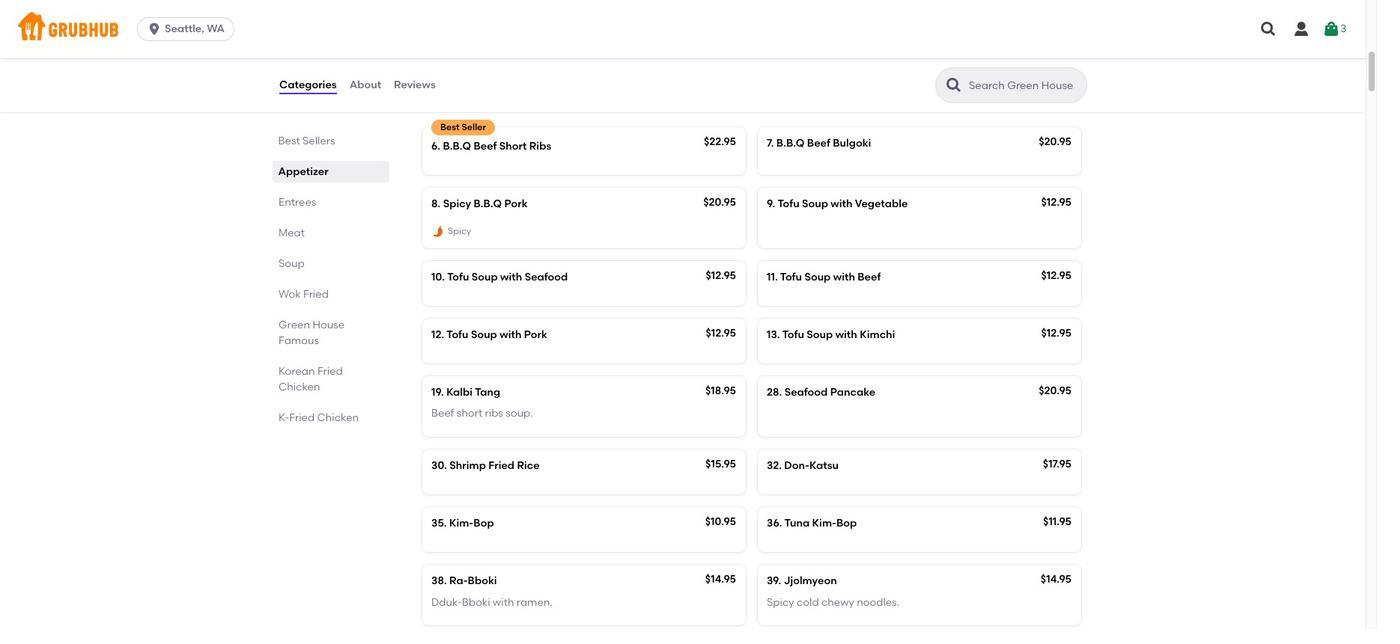Task type: describe. For each thing, give the bounding box(es) containing it.
6.
[[431, 140, 440, 152]]

spicy cold chewy noodles.
[[767, 597, 900, 609]]

reviews
[[394, 79, 436, 91]]

tofu for 12.
[[447, 329, 468, 341]]

19.
[[431, 387, 444, 399]]

7.
[[767, 137, 774, 149]]

about button
[[349, 58, 382, 112]]

with left ramen.
[[493, 597, 514, 609]]

$12.95 for 10. tofu soup with seafood
[[706, 269, 736, 282]]

35. kim-bop
[[431, 517, 494, 530]]

beef down 19.
[[431, 408, 454, 420]]

with for vegetable
[[831, 198, 853, 210]]

38.
[[431, 575, 447, 588]]

beef left bulgoki in the right of the page
[[807, 137, 830, 149]]

meat
[[279, 227, 305, 240]]

ribs
[[485, 408, 503, 420]]

with for seafood
[[500, 271, 522, 283]]

tofu for 13.
[[782, 329, 804, 341]]

10. tofu soup with seafood
[[431, 271, 568, 283]]

rice
[[517, 460, 540, 472]]

seattle, wa
[[165, 22, 225, 35]]

soup for 11. tofu soup with beef
[[805, 271, 831, 283]]

with for kimchi
[[835, 329, 857, 341]]

$14.95 for dduk-bboki with ramen.
[[705, 574, 736, 587]]

$15.95
[[706, 458, 736, 471]]

soup.
[[506, 408, 533, 420]]

tofu for 9.
[[778, 198, 800, 210]]

3 button
[[1323, 16, 1347, 43]]

tang
[[475, 387, 500, 399]]

house
[[313, 319, 345, 332]]

1 vertical spatial entrees
[[279, 196, 316, 209]]

1 vertical spatial bboki
[[462, 597, 490, 609]]

9. tofu soup with vegetable
[[767, 198, 908, 210]]

39.
[[767, 575, 781, 588]]

13.
[[767, 329, 780, 341]]

reviews button
[[393, 58, 436, 112]]

1 vertical spatial $20.95
[[703, 196, 736, 209]]

soup down meat
[[279, 258, 305, 270]]

30.
[[431, 460, 447, 472]]

1 vertical spatial pork
[[524, 329, 547, 341]]

8.
[[431, 198, 441, 210]]

$18.95
[[705, 385, 736, 398]]

with for beef
[[833, 271, 855, 283]]

beef short ribs soup.
[[431, 408, 533, 420]]

spicy image
[[431, 225, 445, 239]]

28. seafood pancake
[[767, 387, 876, 399]]

soup for 10. tofu soup with seafood
[[472, 271, 498, 283]]

ramen.
[[517, 597, 553, 609]]

categories button
[[279, 58, 338, 112]]

$20.95 for 7. b.b.q beef bulgoki
[[1039, 135, 1072, 148]]

soup for 9. tofu soup with vegetable
[[802, 198, 828, 210]]

best seller 6. b.b.q beef short ribs
[[431, 122, 551, 152]]

famous
[[279, 335, 319, 347]]

jjolmyeon
[[784, 575, 837, 588]]

appetizer
[[279, 166, 329, 178]]

svg image for seattle, wa
[[147, 22, 162, 37]]

green house famous
[[279, 319, 345, 347]]

38. ra-bboki
[[431, 575, 497, 588]]

ra-
[[449, 575, 468, 588]]

green
[[279, 319, 310, 332]]

32.
[[767, 460, 782, 472]]

seattle,
[[165, 22, 204, 35]]

fried for korean
[[317, 365, 343, 378]]

categories
[[279, 79, 337, 91]]

28.
[[767, 387, 782, 399]]

39. jjolmyeon
[[767, 575, 837, 588]]

$12.95 for 12. tofu soup with pork
[[706, 327, 736, 340]]

svg image
[[1293, 20, 1311, 38]]

$14.95 for spicy cold chewy noodles.
[[1041, 574, 1072, 587]]

$12.95 for 11. tofu soup with beef
[[1041, 269, 1072, 282]]

beef inside best seller 6. b.b.q beef short ribs
[[474, 140, 497, 152]]

2 horizontal spatial b.b.q
[[776, 137, 805, 149]]

don-
[[784, 460, 810, 472]]

32. don-katsu
[[767, 460, 839, 472]]

10.
[[431, 271, 445, 283]]

0 vertical spatial spicy
[[443, 198, 471, 210]]

wa
[[207, 22, 225, 35]]

spicy for spicy
[[448, 226, 471, 237]]

11. tofu soup with beef
[[767, 271, 881, 283]]

bulgoki
[[833, 137, 871, 149]]

11.
[[767, 271, 778, 283]]

0 vertical spatial pork
[[504, 198, 528, 210]]



Task type: locate. For each thing, give the bounding box(es) containing it.
fried for wok
[[303, 288, 329, 301]]

1 horizontal spatial b.b.q
[[474, 198, 502, 210]]

1 horizontal spatial kim-
[[812, 517, 837, 530]]

$20.95 left the 9.
[[703, 196, 736, 209]]

b.b.q inside best seller 6. b.b.q beef short ribs
[[443, 140, 471, 152]]

svg image right svg icon
[[1323, 20, 1340, 38]]

spicy
[[443, 198, 471, 210], [448, 226, 471, 237], [767, 597, 794, 609]]

1 horizontal spatial bop
[[836, 517, 857, 530]]

2 kim- from the left
[[812, 517, 837, 530]]

dduk-bboki with ramen.
[[431, 597, 553, 609]]

vegetable
[[855, 198, 908, 210]]

0 horizontal spatial kim-
[[449, 517, 474, 530]]

1 horizontal spatial best
[[440, 122, 460, 132]]

chicken down korean fried chicken
[[317, 412, 359, 425]]

8 pieces fried dumplings image
[[634, 0, 746, 60]]

entrees
[[419, 92, 478, 111], [279, 196, 316, 209]]

3
[[1340, 22, 1347, 35]]

spicy right spicy icon
[[448, 226, 471, 237]]

seattle, wa button
[[137, 17, 240, 41]]

with up 12. tofu soup with pork
[[500, 271, 522, 283]]

0 horizontal spatial svg image
[[147, 22, 162, 37]]

$20.95 up the $17.95 at the right of page
[[1039, 385, 1072, 398]]

beef down seller
[[474, 140, 497, 152]]

0 horizontal spatial bop
[[474, 517, 494, 530]]

$22.95
[[704, 135, 736, 148]]

seller
[[462, 122, 486, 132]]

13. tofu soup with kimchi
[[767, 329, 895, 341]]

1 vertical spatial best
[[279, 135, 300, 148]]

tofu right 10.
[[447, 271, 469, 283]]

9.
[[767, 198, 775, 210]]

short
[[457, 408, 482, 420]]

pork
[[504, 198, 528, 210], [524, 329, 547, 341]]

1 kim- from the left
[[449, 517, 474, 530]]

best
[[440, 122, 460, 132], [279, 135, 300, 148]]

b.b.q right '7.'
[[776, 137, 805, 149]]

wok
[[279, 288, 301, 301]]

search icon image
[[945, 76, 963, 94]]

k-
[[279, 412, 289, 425]]

$20.95 for 28. seafood pancake
[[1039, 385, 1072, 398]]

svg image left seattle,
[[147, 22, 162, 37]]

korean fried chicken
[[279, 365, 343, 394]]

entrees up meat
[[279, 196, 316, 209]]

1 vertical spatial spicy
[[448, 226, 471, 237]]

entrees up seller
[[419, 92, 478, 111]]

bop right 35.
[[474, 517, 494, 530]]

chicken for korean fried chicken
[[279, 381, 320, 394]]

chicken inside korean fried chicken
[[279, 381, 320, 394]]

chicken
[[279, 381, 320, 394], [317, 412, 359, 425]]

wok fried
[[279, 288, 329, 301]]

0 horizontal spatial entrees
[[279, 196, 316, 209]]

0 horizontal spatial b.b.q
[[443, 140, 471, 152]]

0 vertical spatial $20.95
[[1039, 135, 1072, 148]]

$17.95
[[1043, 458, 1072, 471]]

0 vertical spatial bboki
[[468, 575, 497, 588]]

bop right tuna
[[836, 517, 857, 530]]

with for pork
[[500, 329, 522, 341]]

19. kalbi tang
[[431, 387, 500, 399]]

noodles.
[[857, 597, 900, 609]]

seafood
[[525, 271, 568, 283], [785, 387, 828, 399]]

ribs
[[529, 140, 551, 152]]

$14.95 down $11.95 in the bottom of the page
[[1041, 574, 1072, 587]]

svg image inside seattle, wa button
[[147, 22, 162, 37]]

with
[[831, 198, 853, 210], [500, 271, 522, 283], [833, 271, 855, 283], [500, 329, 522, 341], [835, 329, 857, 341], [493, 597, 514, 609]]

8. spicy b.b.q pork
[[431, 198, 528, 210]]

1 horizontal spatial $14.95
[[1041, 574, 1072, 587]]

fried right the korean
[[317, 365, 343, 378]]

chicken for k-fried chicken
[[317, 412, 359, 425]]

svg image
[[1260, 20, 1278, 38], [1323, 20, 1340, 38], [147, 22, 162, 37]]

2 vertical spatial $20.95
[[1039, 385, 1072, 398]]

spicy down the 39.
[[767, 597, 794, 609]]

kim-
[[449, 517, 474, 530], [812, 517, 837, 530]]

tofu right the 13. on the right
[[782, 329, 804, 341]]

0 vertical spatial seafood
[[525, 271, 568, 283]]

tofu for 11.
[[780, 271, 802, 283]]

$12.95 for 13. tofu soup with kimchi
[[1041, 327, 1072, 340]]

best left sellers
[[279, 135, 300, 148]]

12.
[[431, 329, 444, 341]]

best inside best seller 6. b.b.q beef short ribs
[[440, 122, 460, 132]]

fried right wok
[[303, 288, 329, 301]]

tuna
[[784, 517, 810, 530]]

$14.95 left the 39.
[[705, 574, 736, 587]]

35.
[[431, 517, 447, 530]]

soup right the 12.
[[471, 329, 497, 341]]

about
[[349, 79, 381, 91]]

kalbi
[[446, 387, 473, 399]]

svg image left svg icon
[[1260, 20, 1278, 38]]

2 vertical spatial spicy
[[767, 597, 794, 609]]

Search Green House search field
[[968, 79, 1082, 93]]

dduk-
[[431, 597, 462, 609]]

fried
[[303, 288, 329, 301], [317, 365, 343, 378], [289, 412, 315, 425], [489, 460, 515, 472]]

soup right 10.
[[472, 271, 498, 283]]

beef up kimchi
[[858, 271, 881, 283]]

sellers
[[303, 135, 336, 148]]

1 bop from the left
[[474, 517, 494, 530]]

2 horizontal spatial svg image
[[1323, 20, 1340, 38]]

fried for k-
[[289, 412, 315, 425]]

best up 6.
[[440, 122, 460, 132]]

36. tuna kim-bop
[[767, 517, 857, 530]]

svg image for 3
[[1323, 20, 1340, 38]]

cold
[[797, 597, 819, 609]]

2 bop from the left
[[836, 517, 857, 530]]

12. tofu soup with pork
[[431, 329, 547, 341]]

soup for 13. tofu soup with kimchi
[[807, 329, 833, 341]]

shrimp
[[450, 460, 486, 472]]

1 horizontal spatial svg image
[[1260, 20, 1278, 38]]

$12.95
[[1041, 196, 1072, 209], [706, 269, 736, 282], [1041, 269, 1072, 282], [706, 327, 736, 340], [1041, 327, 1072, 340]]

0 vertical spatial entrees
[[419, 92, 478, 111]]

tofu right the 12.
[[447, 329, 468, 341]]

fried inside korean fried chicken
[[317, 365, 343, 378]]

pancake
[[830, 387, 876, 399]]

best sellers
[[279, 135, 336, 148]]

with up 13. tofu soup with kimchi
[[833, 271, 855, 283]]

chicken down the korean
[[279, 381, 320, 394]]

fried left the rice
[[489, 460, 515, 472]]

$20.95
[[1039, 135, 1072, 148], [703, 196, 736, 209], [1039, 385, 1072, 398]]

katsu
[[810, 460, 839, 472]]

bboki down "38. ra-bboki"
[[462, 597, 490, 609]]

soup for 12. tofu soup with pork
[[471, 329, 497, 341]]

kim- right tuna
[[812, 517, 837, 530]]

beef
[[807, 137, 830, 149], [474, 140, 497, 152], [858, 271, 881, 283], [431, 408, 454, 420]]

1 vertical spatial chicken
[[317, 412, 359, 425]]

pork down 10. tofu soup with seafood
[[524, 329, 547, 341]]

with down 10. tofu soup with seafood
[[500, 329, 522, 341]]

soup right the 13. on the right
[[807, 329, 833, 341]]

soup right 11.
[[805, 271, 831, 283]]

0 vertical spatial best
[[440, 122, 460, 132]]

main navigation navigation
[[0, 0, 1366, 58]]

pork down short
[[504, 198, 528, 210]]

with left vegetable
[[831, 198, 853, 210]]

1 horizontal spatial entrees
[[419, 92, 478, 111]]

0 horizontal spatial best
[[279, 135, 300, 148]]

bboki up dduk-bboki with ramen.
[[468, 575, 497, 588]]

korean
[[279, 365, 315, 378]]

$20.95 down search green house 'search field' in the right of the page
[[1039, 135, 1072, 148]]

$11.95
[[1043, 516, 1072, 529]]

1 vertical spatial seafood
[[785, 387, 828, 399]]

$12.95 for 9. tofu soup with vegetable
[[1041, 196, 1072, 209]]

with left kimchi
[[835, 329, 857, 341]]

b.b.q right 6.
[[443, 140, 471, 152]]

spicy right 8.
[[443, 198, 471, 210]]

short
[[499, 140, 527, 152]]

b.b.q right 8.
[[474, 198, 502, 210]]

soup right the 9.
[[802, 198, 828, 210]]

kimchi
[[860, 329, 895, 341]]

chewy
[[822, 597, 854, 609]]

tofu for 10.
[[447, 271, 469, 283]]

soup
[[802, 198, 828, 210], [279, 258, 305, 270], [472, 271, 498, 283], [805, 271, 831, 283], [471, 329, 497, 341], [807, 329, 833, 341]]

tofu right 11.
[[780, 271, 802, 283]]

k-fried chicken
[[279, 412, 359, 425]]

7. b.b.q beef bulgoki
[[767, 137, 871, 149]]

b.b.q
[[776, 137, 805, 149], [443, 140, 471, 152], [474, 198, 502, 210]]

2 $14.95 from the left
[[1041, 574, 1072, 587]]

tofu right the 9.
[[778, 198, 800, 210]]

bop
[[474, 517, 494, 530], [836, 517, 857, 530]]

spicy for spicy cold chewy noodles.
[[767, 597, 794, 609]]

svg image inside 3 button
[[1323, 20, 1340, 38]]

1 $14.95 from the left
[[705, 574, 736, 587]]

best for seller
[[440, 122, 460, 132]]

36.
[[767, 517, 782, 530]]

1 horizontal spatial seafood
[[785, 387, 828, 399]]

kim- right 35.
[[449, 517, 474, 530]]

0 horizontal spatial $14.95
[[705, 574, 736, 587]]

30. shrimp fried rice
[[431, 460, 540, 472]]

best for sellers
[[279, 135, 300, 148]]

0 vertical spatial chicken
[[279, 381, 320, 394]]

$10.95
[[705, 516, 736, 529]]

fried down korean fried chicken
[[289, 412, 315, 425]]

0 horizontal spatial seafood
[[525, 271, 568, 283]]



Task type: vqa. For each thing, say whether or not it's contained in the screenshot.
$22.95
yes



